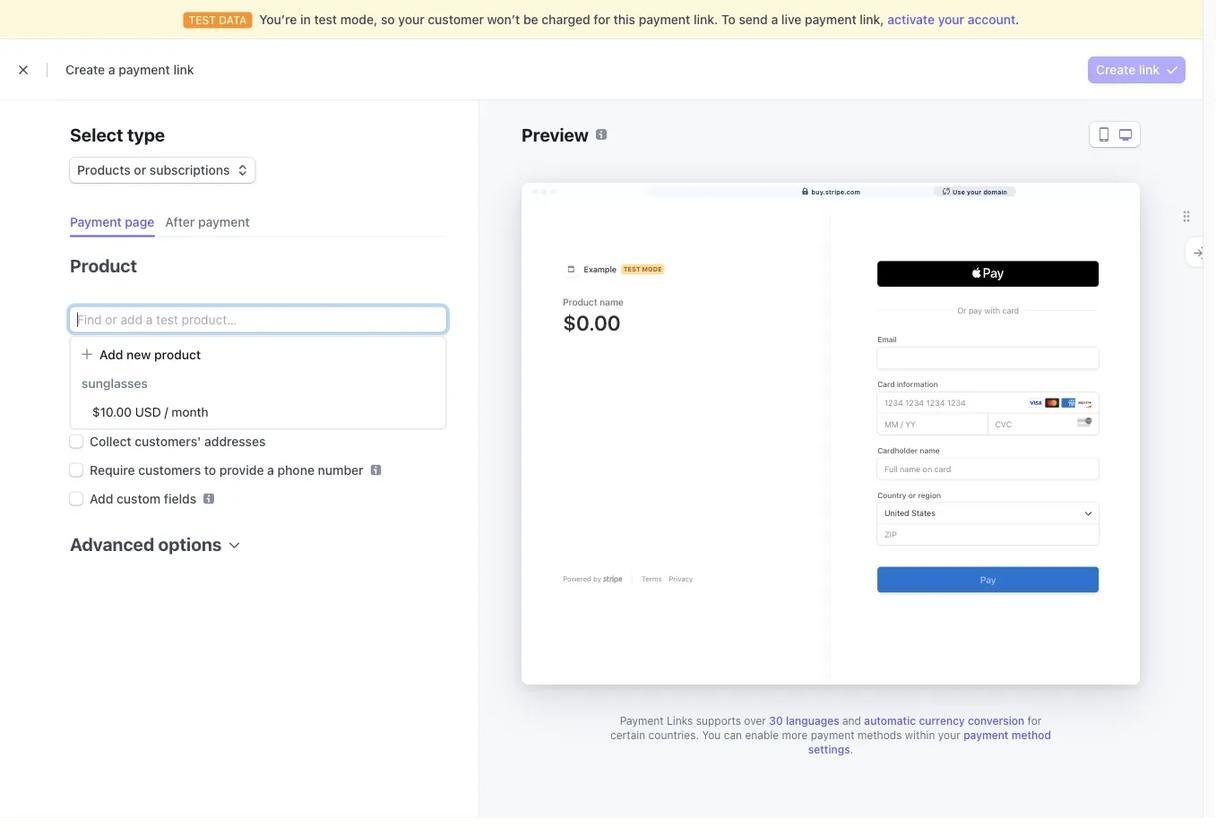 Task type: vqa. For each thing, say whether or not it's contained in the screenshot.
Top
no



Task type: locate. For each thing, give the bounding box(es) containing it.
payment
[[639, 12, 691, 27], [805, 12, 857, 27], [119, 62, 170, 77], [198, 215, 250, 230], [811, 729, 855, 742], [964, 729, 1009, 742]]

1 vertical spatial .
[[851, 743, 854, 756]]

create link
[[1097, 62, 1160, 77]]

create link button
[[1089, 56, 1185, 82]]

.
[[1016, 12, 1020, 27], [851, 743, 854, 756]]

payment links supports over 30 languages and automatic currency conversion
[[620, 715, 1025, 727]]

buy.stripe.com
[[812, 188, 861, 195]]

domain
[[984, 188, 1008, 195]]

your down automatic currency conversion link
[[939, 729, 961, 742]]

add
[[100, 347, 123, 362], [90, 491, 113, 506]]

0 vertical spatial a
[[772, 12, 778, 27]]

1 horizontal spatial a
[[267, 463, 274, 477]]

2 collect from the top
[[90, 434, 131, 449]]

0 horizontal spatial link
[[174, 62, 194, 77]]

automatic currency conversion link
[[865, 715, 1025, 727]]

1 vertical spatial add
[[90, 491, 113, 506]]

type
[[127, 124, 165, 145]]

your right use
[[967, 188, 982, 195]]

conversion
[[968, 715, 1025, 727]]

1 vertical spatial collect
[[90, 434, 131, 449]]

account
[[968, 12, 1016, 27]]

for up method on the right bottom of page
[[1028, 715, 1042, 727]]

sunglasses
[[82, 376, 148, 391]]

/
[[164, 405, 168, 420]]

activate your account link
[[888, 12, 1016, 27]]

you're in test mode, so your customer won't be charged for this payment link. to send a live payment link, activate your account .
[[259, 12, 1020, 27]]

for left this on the top right
[[594, 12, 611, 27]]

live
[[782, 12, 802, 27]]

30 languages link
[[770, 715, 840, 727]]

link.
[[694, 12, 719, 27]]

use your domain
[[953, 188, 1008, 195]]

2 horizontal spatial a
[[772, 12, 778, 27]]

payment right after
[[198, 215, 250, 230]]

charged
[[542, 12, 591, 27]]

1 horizontal spatial payment
[[620, 715, 664, 727]]

supports
[[696, 715, 741, 727]]

a left the live
[[772, 12, 778, 27]]

add for add new product
[[100, 347, 123, 362]]

add for add custom fields
[[90, 491, 113, 506]]

1 horizontal spatial create
[[1097, 62, 1136, 77]]

activate
[[888, 12, 935, 27]]

be
[[524, 12, 539, 27]]

1 horizontal spatial link
[[1140, 62, 1160, 77]]

collect for collect tax automatically
[[90, 405, 131, 420]]

0 vertical spatial add
[[100, 347, 123, 362]]

0 horizontal spatial create
[[65, 62, 105, 77]]

payment up certain
[[620, 715, 664, 727]]

payment
[[70, 215, 122, 230], [620, 715, 664, 727]]

links
[[667, 715, 693, 727]]

collect for collect customers' addresses
[[90, 434, 131, 449]]

for
[[594, 12, 611, 27], [1028, 715, 1042, 727]]

1 horizontal spatial for
[[1028, 715, 1042, 727]]

collect up require
[[90, 434, 131, 449]]

products
[[77, 163, 131, 178]]

create inside button
[[1097, 62, 1136, 77]]

after payment button
[[158, 208, 261, 237]]

2 vertical spatial a
[[267, 463, 274, 477]]

options
[[70, 363, 136, 384]]

methods
[[858, 729, 902, 742]]

2 create from the left
[[1097, 62, 1136, 77]]

add new product button
[[71, 339, 446, 369]]

your
[[398, 12, 425, 27], [939, 12, 965, 27], [967, 188, 982, 195], [939, 729, 961, 742]]

0 vertical spatial collect
[[90, 405, 131, 420]]

0 horizontal spatial for
[[594, 12, 611, 27]]

or
[[134, 163, 146, 178]]

a up select type at the left top of page
[[108, 62, 115, 77]]

enable
[[745, 729, 779, 742]]

month
[[172, 405, 209, 420]]

create
[[65, 62, 105, 77], [1097, 62, 1136, 77]]

1 vertical spatial for
[[1028, 715, 1042, 727]]

1 collect from the top
[[90, 405, 131, 420]]

add new product
[[100, 347, 201, 362]]

fields
[[164, 491, 197, 506]]

payment up the settings
[[811, 729, 855, 742]]

your right so
[[398, 12, 425, 27]]

collect down the sunglasses
[[90, 405, 131, 420]]

products or subscriptions button
[[70, 154, 255, 183]]

1 create from the left
[[65, 62, 105, 77]]

0 vertical spatial payment
[[70, 215, 122, 230]]

0 horizontal spatial payment
[[70, 215, 122, 230]]

your inside for certain countries. you can enable more payment methods within your
[[939, 729, 961, 742]]

page
[[125, 215, 154, 230]]

add inside button
[[100, 347, 123, 362]]

0 horizontal spatial .
[[851, 743, 854, 756]]

create for create a payment link
[[65, 62, 105, 77]]

a left "phone"
[[267, 463, 274, 477]]

link
[[174, 62, 194, 77], [1140, 62, 1160, 77]]

require customers to provide a phone number
[[90, 463, 364, 477]]

1 vertical spatial a
[[108, 62, 115, 77]]

add inside payment page 'tab panel'
[[90, 491, 113, 506]]

this
[[614, 12, 636, 27]]

$10.00 usd / month
[[92, 405, 209, 420]]

payment down conversion
[[964, 729, 1009, 742]]

$10.00
[[92, 405, 132, 420]]

0 horizontal spatial a
[[108, 62, 115, 77]]

payment method settings
[[809, 729, 1052, 756]]

1 vertical spatial payment
[[620, 715, 664, 727]]

sunglasses button
[[71, 369, 446, 398]]

1 link from the left
[[174, 62, 194, 77]]

payment left page
[[70, 215, 122, 230]]

product
[[70, 255, 137, 276]]

settings
[[809, 743, 851, 756]]

custom
[[117, 491, 161, 506]]

method
[[1012, 729, 1052, 742]]

add down require
[[90, 491, 113, 506]]

add up options
[[100, 347, 123, 362]]

add custom fields
[[90, 491, 197, 506]]

more
[[782, 729, 808, 742]]

2 link from the left
[[1140, 62, 1160, 77]]

payment inside payment page button
[[70, 215, 122, 230]]

a
[[772, 12, 778, 27], [108, 62, 115, 77], [267, 463, 274, 477]]

30
[[770, 715, 783, 727]]

after
[[165, 215, 195, 230]]

link inside button
[[1140, 62, 1160, 77]]

1 horizontal spatial .
[[1016, 12, 1020, 27]]



Task type: describe. For each thing, give the bounding box(es) containing it.
payment up 'type'
[[119, 62, 170, 77]]

can
[[724, 729, 742, 742]]

customer
[[428, 12, 484, 27]]

currency
[[919, 715, 965, 727]]

after payment
[[165, 215, 250, 230]]

advanced options
[[70, 534, 222, 555]]

select
[[70, 124, 123, 145]]

payment for payment page
[[70, 215, 122, 230]]

payment for payment links supports over 30 languages and automatic currency conversion
[[620, 715, 664, 727]]

payment inside button
[[198, 215, 250, 230]]

collect customers' addresses
[[90, 434, 266, 449]]

$10.00 usd / month button
[[71, 398, 446, 427]]

product
[[154, 347, 201, 362]]

over
[[745, 715, 767, 727]]

so
[[381, 12, 395, 27]]

within
[[905, 729, 936, 742]]

customers'
[[135, 434, 201, 449]]

options
[[158, 534, 222, 555]]

payment page
[[70, 215, 154, 230]]

use
[[953, 188, 966, 195]]

test
[[314, 12, 337, 27]]

countries.
[[649, 729, 699, 742]]

usd
[[135, 405, 161, 420]]

require
[[90, 463, 135, 477]]

create a payment link
[[65, 62, 194, 77]]

and
[[843, 715, 862, 727]]

a inside payment page 'tab panel'
[[267, 463, 274, 477]]

mode,
[[341, 12, 378, 27]]

customers
[[138, 463, 201, 477]]

payment right this on the top right
[[639, 12, 691, 27]]

use your domain button
[[934, 187, 1017, 196]]

payment page button
[[63, 208, 165, 237]]

payment right the live
[[805, 12, 857, 27]]

certain
[[611, 729, 646, 742]]

for inside for certain countries. you can enable more payment methods within your
[[1028, 715, 1042, 727]]

you're
[[259, 12, 297, 27]]

to
[[722, 12, 736, 27]]

preview
[[522, 124, 589, 145]]

link,
[[860, 12, 885, 27]]

phone
[[278, 463, 315, 477]]

your inside button
[[967, 188, 982, 195]]

won't
[[487, 12, 520, 27]]

advanced options button
[[63, 522, 240, 557]]

you
[[702, 729, 721, 742]]

new
[[127, 347, 151, 362]]

languages
[[786, 715, 840, 727]]

provide
[[220, 463, 264, 477]]

automatic
[[865, 715, 916, 727]]

products or subscriptions
[[77, 163, 230, 178]]

payment inside payment method settings
[[964, 729, 1009, 742]]

addresses
[[204, 434, 266, 449]]

payment method settings link
[[809, 729, 1052, 756]]

payment link settings tab list
[[63, 208, 447, 237]]

0 vertical spatial .
[[1016, 12, 1020, 27]]

select type
[[70, 124, 165, 145]]

in
[[300, 12, 311, 27]]

tax
[[135, 405, 153, 420]]

create for create link
[[1097, 62, 1136, 77]]

collect tax automatically
[[90, 405, 236, 420]]

Find or add a test product… text field
[[70, 307, 447, 332]]

subscriptions
[[150, 163, 230, 178]]

advanced
[[70, 534, 154, 555]]

your right activate
[[939, 12, 965, 27]]

number
[[318, 463, 364, 477]]

payment page tab panel
[[56, 237, 447, 582]]

automatically
[[156, 405, 236, 420]]

for certain countries. you can enable more payment methods within your
[[611, 715, 1042, 742]]

payment inside for certain countries. you can enable more payment methods within your
[[811, 729, 855, 742]]

to
[[204, 463, 216, 477]]

0 vertical spatial for
[[594, 12, 611, 27]]

send
[[739, 12, 768, 27]]



